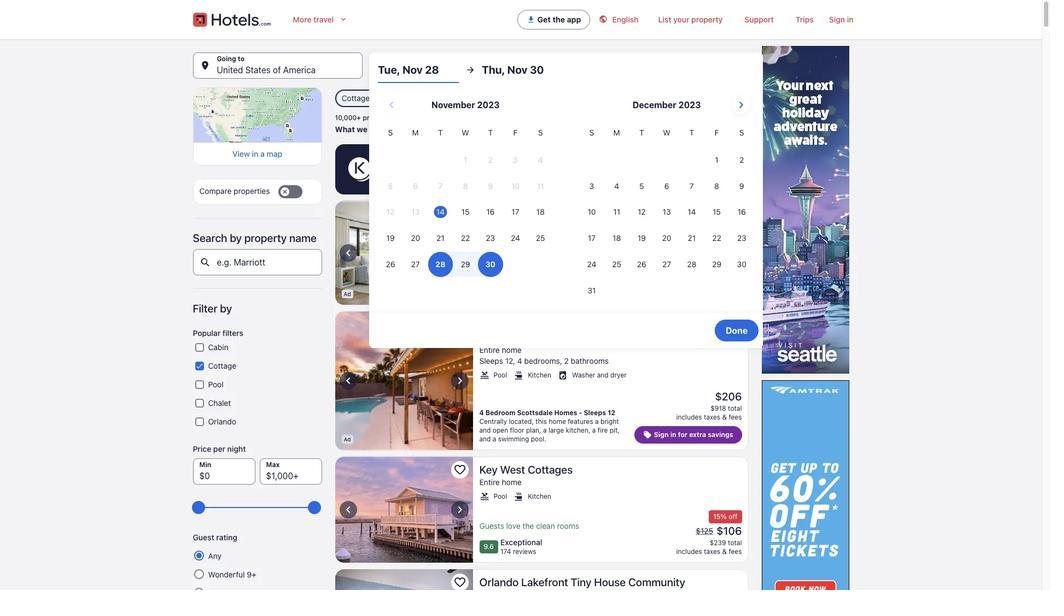 Task type: vqa. For each thing, say whether or not it's contained in the screenshot.
impacts
yes



Task type: locate. For each thing, give the bounding box(es) containing it.
2 f from the left
[[715, 128, 719, 137]]

0 horizontal spatial 15
[[461, 208, 470, 217]]

comfort!
[[657, 318, 701, 331]]

by down the ridge
[[522, 331, 534, 344]]

sign right trips
[[829, 15, 845, 24]]

22 for 2nd 22 button from the left
[[712, 234, 721, 243]]

next month image
[[734, 98, 747, 112]]

17 up 1,200sqft
[[588, 234, 596, 243]]

9.6
[[484, 543, 494, 551]]

$125
[[696, 527, 713, 536]]

small image up over
[[486, 125, 498, 135]]

12 up 'bright'
[[608, 409, 615, 417]]

list your property link
[[647, 9, 734, 31]]

orlando for orlando
[[208, 417, 236, 427]]

2 vertical spatial includes
[[676, 548, 702, 556]]

4 up centrally
[[479, 409, 484, 417]]

0 horizontal spatial 23
[[486, 234, 495, 243]]

application
[[378, 92, 754, 304]]

2 16 from the left
[[738, 208, 746, 217]]

2 20 from the left
[[662, 234, 671, 243]]

cottage inside 'button'
[[342, 94, 370, 103]]

save inside save now and play later our two-bedroom, two-bath, 1,200sqft residentially-appointed retreats offer privacy and prestige, plus beautiful outdoor space.
[[479, 247, 495, 255]]

1 horizontal spatial 20 button
[[654, 226, 679, 251]]

cottage up 10,000+
[[342, 94, 370, 103]]

1 horizontal spatial 22 button
[[704, 226, 729, 251]]

1 16 from the left
[[486, 208, 495, 217]]

includes down $125 button
[[676, 548, 702, 556]]

17 right the
[[512, 208, 519, 217]]

0 horizontal spatial 18 button
[[528, 200, 553, 225]]

1 total from the top
[[728, 259, 742, 267]]

0 horizontal spatial 15 button
[[453, 200, 478, 225]]

west right key on the left of page
[[500, 464, 525, 476]]

orlando down "174"
[[479, 576, 519, 589]]

two-
[[493, 256, 507, 264], [538, 256, 553, 264]]

17 button up 1,200sqft
[[579, 226, 604, 251]]

show next image for west ridge by avantstay a place of comfort! perfect sunsets by the pool! image
[[453, 375, 466, 388]]

18 button up hot tub
[[528, 200, 553, 225]]

tiny
[[571, 576, 592, 589]]

directional image
[[466, 65, 475, 75]]

1 horizontal spatial 22
[[712, 234, 721, 243]]

includes for $206
[[676, 413, 702, 422]]

25 button
[[528, 226, 553, 251], [604, 252, 629, 277]]

16 inside "november 2023" element
[[486, 208, 495, 217]]

signed
[[652, 159, 679, 169]]

f inside "december 2023" "element"
[[715, 128, 719, 137]]

total down $624 at right top
[[728, 259, 742, 267]]

0 horizontal spatial 25 button
[[528, 226, 553, 251]]

14 inside today 'element'
[[436, 208, 445, 217]]

19 for first 19 'button' from right
[[638, 234, 646, 243]]

0 horizontal spatial f
[[513, 128, 518, 137]]

in inside dropdown button
[[847, 15, 853, 24]]

m for november 2023
[[412, 128, 419, 137]]

1 vertical spatial the
[[536, 331, 552, 344]]

23 button
[[478, 226, 503, 251], [729, 226, 754, 251]]

1 horizontal spatial 15 button
[[704, 200, 729, 225]]

24 inside "december 2023" "element"
[[587, 260, 596, 269]]

by right the ridge
[[538, 318, 550, 331]]

&
[[722, 268, 727, 276], [722, 413, 727, 422], [722, 548, 727, 556]]

2 w from the left
[[663, 128, 670, 137]]

10 button
[[579, 200, 604, 225]]

30 left directional image
[[448, 65, 459, 75]]

the cottages at pga national resort
[[479, 208, 660, 220]]

home down swimming
[[502, 478, 522, 487]]

1 horizontal spatial 28
[[425, 63, 439, 76]]

0 horizontal spatial 14
[[436, 208, 445, 217]]

18 for the right the 18 button
[[613, 234, 621, 243]]

1 s from the left
[[388, 128, 393, 137]]

includes inside $206 $918 total includes taxes & fees
[[676, 413, 702, 422]]

25 for rightmost 25 button
[[612, 260, 621, 269]]

0 horizontal spatial m
[[412, 128, 419, 137]]

1 horizontal spatial 27
[[662, 260, 671, 269]]

a
[[260, 149, 265, 159], [595, 418, 599, 426], [543, 427, 547, 435], [592, 427, 596, 435], [493, 435, 496, 444]]

america
[[283, 65, 316, 75]]

14 button left the
[[428, 200, 453, 225]]

list
[[658, 15, 671, 24]]

22
[[461, 234, 470, 243], [712, 234, 721, 243]]

0 horizontal spatial 19
[[386, 234, 395, 243]]

1 & from the top
[[722, 268, 727, 276]]

1 15 from the left
[[461, 208, 470, 217]]

show next image for key west cottages image
[[453, 504, 466, 517]]

0 horizontal spatial 21 button
[[428, 226, 453, 251]]

small image inside what we are paid impacts our sort order link
[[486, 125, 498, 135]]

12
[[638, 208, 646, 217], [608, 409, 615, 417]]

a down open
[[493, 435, 496, 444]]

entire inside key west cottages entire home
[[479, 478, 500, 487]]

0 horizontal spatial 16 button
[[478, 200, 503, 225]]

14
[[436, 208, 445, 217], [688, 208, 696, 217]]

f for december 2023
[[715, 128, 719, 137]]

1 horizontal spatial 17
[[588, 234, 596, 243]]

1 horizontal spatial 30
[[530, 63, 544, 76]]

26 button
[[378, 252, 403, 277], [629, 252, 654, 277]]

1 f from the left
[[513, 128, 518, 137]]

0 horizontal spatial small image
[[514, 371, 524, 381]]

0 horizontal spatial sign
[[654, 431, 669, 439]]

30 down $624 at right top
[[737, 260, 747, 269]]

1 15 button from the left
[[453, 200, 478, 225]]

w inside "november 2023" element
[[462, 128, 469, 137]]

sort
[[448, 125, 464, 134]]

0 vertical spatial fees
[[729, 268, 742, 276]]

pool down key on the left of page
[[494, 493, 507, 501]]

2 vertical spatial home
[[502, 478, 522, 487]]

thu, nov 30 button
[[482, 57, 563, 83]]

entire down sunsets
[[479, 346, 500, 355]]

0 vertical spatial 4
[[614, 181, 619, 191]]

1 horizontal spatial 26 button
[[629, 252, 654, 277]]

1 horizontal spatial properties
[[363, 114, 396, 122]]

hotels logo image
[[193, 11, 271, 28]]

0 vertical spatial 17 button
[[503, 200, 528, 225]]

pool for small image underneath key on the left of page
[[494, 493, 507, 501]]

west inside key west cottages entire home
[[500, 464, 525, 476]]

1 2023 from the left
[[477, 100, 500, 110]]

1 vertical spatial includes
[[676, 413, 702, 422]]

29
[[712, 260, 721, 269]]

25 inside "november 2023" element
[[536, 234, 545, 243]]

1 kitchen from the top
[[528, 371, 551, 380]]

0 horizontal spatial 18
[[536, 208, 545, 217]]

price
[[193, 445, 211, 454]]

- up features
[[579, 409, 582, 417]]

Save Key West Cottages to a trip checkbox
[[451, 462, 468, 479]]

1 horizontal spatial small image
[[558, 371, 568, 381]]

west up sunsets
[[479, 318, 504, 331]]

0 horizontal spatial 17 button
[[503, 200, 528, 225]]

properties right compare
[[234, 187, 270, 196]]

cottage
[[342, 94, 370, 103], [208, 362, 236, 371]]

25 right "offer"
[[612, 260, 621, 269]]

15 down 8 button
[[713, 208, 721, 217]]

t down december
[[639, 128, 644, 137]]

in down 'paid'
[[385, 170, 393, 180]]

17 inside "december 2023" "element"
[[588, 234, 596, 243]]

14 for first 14 button from the left
[[436, 208, 445, 217]]

& down $239
[[722, 548, 727, 556]]

2 right bedrooms,
[[564, 357, 569, 366]]

21 inside "november 2023" element
[[436, 234, 445, 243]]

19 inside "november 2023" element
[[386, 234, 395, 243]]

includes up sign in for extra savings link
[[676, 413, 702, 422]]

23 inside "december 2023" "element"
[[737, 234, 746, 243]]

fees inside 15% off $125 $106 $239 total includes taxes & fees
[[729, 548, 742, 556]]

beautiful
[[523, 273, 550, 282]]

1 vertical spatial cottage
[[208, 362, 236, 371]]

properties
[[363, 114, 396, 122], [234, 187, 270, 196]]

ad
[[344, 291, 351, 298], [344, 436, 351, 443]]

16 inside "december 2023" "element"
[[738, 208, 746, 217]]

total inside 15% off $125 $106 $239 total includes taxes & fees
[[728, 539, 742, 547]]

23 up $624 at right top
[[737, 234, 746, 243]]

leading image
[[643, 431, 652, 440]]

27 button left $1,410
[[654, 252, 679, 277]]

2 includes from the top
[[676, 413, 702, 422]]

1 vertical spatial cottages
[[528, 464, 573, 476]]

sleeps inside 4 bedroom scottsdale homes - sleeps 12 centrally located, this home features a bright and open floor plan, a large kitchen, a fire pit, and a swimming pool.
[[584, 409, 606, 417]]

17 inside "november 2023" element
[[512, 208, 519, 217]]

tub
[[541, 226, 551, 234]]

10,000+ properties
[[335, 114, 396, 122]]

16 down 9 button
[[738, 208, 746, 217]]

room image
[[335, 570, 473, 591]]

outdoor
[[552, 273, 577, 282]]

1 vertical spatial sleeps
[[584, 409, 606, 417]]

0 horizontal spatial two-
[[493, 256, 507, 264]]

save inside 'save 10% or more on over 100,000 hotels worldwide when you're signed in'
[[385, 159, 405, 169]]

2 19 from the left
[[638, 234, 646, 243]]

total inside $206 $918 total includes taxes & fees
[[728, 405, 742, 413]]

18 inside "december 2023" "element"
[[613, 234, 621, 243]]

28 button
[[679, 252, 704, 277]]

sleeps up features
[[584, 409, 606, 417]]

9
[[739, 181, 744, 191]]

nov
[[402, 63, 423, 76], [507, 63, 528, 76], [393, 65, 409, 75], [430, 65, 446, 75]]

2023 right december
[[679, 100, 701, 110]]

2 22 from the left
[[712, 234, 721, 243]]

1 22 button from the left
[[453, 226, 478, 251]]

1 22 from the left
[[461, 234, 470, 243]]

save up our
[[479, 247, 495, 255]]

show previous image for west ridge by avantstay a place of comfort! perfect sunsets by the pool! image
[[342, 375, 355, 388]]

large
[[549, 427, 564, 435]]

sign
[[829, 15, 845, 24], [654, 431, 669, 439]]

& right 29
[[722, 268, 727, 276]]

1 vertical spatial 4
[[517, 357, 522, 366]]

small image left washer
[[558, 371, 568, 381]]

7
[[690, 181, 694, 191]]

fees inside $206 $918 total includes taxes & fees
[[729, 413, 742, 422]]

1 w from the left
[[462, 128, 469, 137]]

small image
[[599, 15, 608, 24], [514, 371, 524, 381], [558, 371, 568, 381]]

small image down key on the left of page
[[479, 492, 489, 502]]

1 vertical spatial properties
[[234, 187, 270, 196]]

0 vertical spatial 17
[[512, 208, 519, 217]]

22 button
[[453, 226, 478, 251], [704, 226, 729, 251]]

18 button down 11 "button"
[[604, 226, 629, 251]]

save for save 10% or more on over 100,000 hotels worldwide when you're signed in
[[385, 159, 405, 169]]

1 23 from the left
[[486, 234, 495, 243]]

19 button right "show previous image for the cottages at pga national resort"
[[378, 226, 403, 251]]

0 vertical spatial total
[[728, 259, 742, 267]]

1 vertical spatial sign
[[654, 431, 669, 439]]

off
[[729, 513, 738, 521]]

1 21 from the left
[[436, 234, 445, 243]]

2 total from the top
[[728, 405, 742, 413]]

small image inside english button
[[599, 15, 608, 24]]

2 15 button from the left
[[704, 200, 729, 225]]

1 horizontal spatial 24
[[587, 260, 596, 269]]

4 button
[[604, 174, 629, 199]]

22 inside "december 2023" "element"
[[712, 234, 721, 243]]

1 m from the left
[[412, 128, 419, 137]]

fees
[[729, 268, 742, 276], [729, 413, 742, 422], [729, 548, 742, 556]]

22 for first 22 button from the left
[[461, 234, 470, 243]]

0 horizontal spatial cottage
[[208, 362, 236, 371]]

sign right leading image
[[654, 431, 669, 439]]

24 up the now
[[511, 234, 520, 243]]

1 horizontal spatial 21 button
[[679, 226, 704, 251]]

2 inside "button"
[[740, 155, 744, 165]]

pool down the
[[494, 226, 507, 234]]

12 button
[[629, 200, 654, 225]]

28 inside "december 2023" "element"
[[687, 260, 696, 269]]

14 left save the cottages at pga national resort to a trip checkbox
[[436, 208, 445, 217]]

1 14 from the left
[[436, 208, 445, 217]]

in inside 'save 10% or more on over 100,000 hotels worldwide when you're signed in'
[[385, 170, 393, 180]]

m right 'paid'
[[412, 128, 419, 137]]

$0, Minimum, Price per night range field
[[199, 496, 315, 520]]

3 total from the top
[[728, 539, 742, 547]]

bedroom,
[[507, 256, 537, 264]]

0 horizontal spatial save
[[385, 159, 405, 169]]

orlando down chalet
[[208, 417, 236, 427]]

24
[[511, 234, 520, 243], [587, 260, 596, 269]]

november 2023 element
[[378, 127, 553, 278]]

2 26 from the left
[[637, 260, 646, 269]]

in right "view"
[[252, 149, 258, 159]]

w inside "december 2023" "element"
[[663, 128, 670, 137]]

fire
[[598, 427, 608, 435]]

0 horizontal spatial 2023
[[477, 100, 500, 110]]

1 vertical spatial west
[[500, 464, 525, 476]]

$1,000 and above, Maximum, Price per night text field
[[260, 459, 322, 485]]

1 27 button from the left
[[403, 252, 428, 277]]

m inside "element"
[[613, 128, 620, 137]]

0 horizontal spatial 26
[[386, 260, 395, 269]]

1 ad from the top
[[344, 291, 351, 298]]

taxes down $239
[[704, 548, 720, 556]]

1 16 button from the left
[[478, 200, 503, 225]]

19 inside "december 2023" "element"
[[638, 234, 646, 243]]

in for sign in
[[847, 15, 853, 24]]

tue,
[[378, 63, 400, 76]]

2 2023 from the left
[[679, 100, 701, 110]]

west inside west ridge by avantstay a place of comfort! perfect sunsets by the pool! entire home sleeps 12, 4 bedrooms, 2 bathrooms
[[479, 318, 504, 331]]

includes inside $624 $1,410 total includes taxes & fees
[[676, 268, 702, 276]]

22 button down save the cottages at pga national resort to a trip checkbox
[[453, 226, 478, 251]]

23 button up our
[[478, 226, 503, 251]]

1 27 from the left
[[411, 260, 420, 269]]

f inside "november 2023" element
[[513, 128, 518, 137]]

application containing november 2023
[[378, 92, 754, 304]]

property for your
[[691, 15, 723, 24]]

1 horizontal spatial f
[[715, 128, 719, 137]]

plus
[[508, 273, 521, 282]]

taxes inside $206 $918 total includes taxes & fees
[[704, 413, 720, 422]]

extra
[[689, 431, 706, 439]]

s right are
[[388, 128, 393, 137]]

bedrooms,
[[524, 357, 562, 366]]

what we are paid impacts our sort order
[[335, 125, 486, 134]]

more
[[293, 15, 311, 24]]

total inside $624 $1,410 total includes taxes & fees
[[728, 259, 742, 267]]

small image left english
[[599, 15, 608, 24]]

kitchen for kitchen's small icon
[[528, 371, 551, 380]]

3 taxes from the top
[[704, 548, 720, 556]]

1 vertical spatial kitchen
[[528, 493, 551, 501]]

compare
[[199, 187, 232, 196]]

0 horizontal spatial 16
[[486, 208, 495, 217]]

1 vertical spatial fees
[[729, 413, 742, 422]]

1 entire from the top
[[479, 346, 500, 355]]

property for by
[[244, 232, 287, 245]]

in right trips
[[847, 15, 853, 24]]

15 button
[[453, 200, 478, 225], [704, 200, 729, 225]]

s up 2 "button"
[[739, 128, 744, 137]]

save left 10%
[[385, 159, 405, 169]]

14 button right 13
[[679, 200, 704, 225]]

2 m from the left
[[613, 128, 620, 137]]

28 left directional image
[[425, 63, 439, 76]]

done button
[[715, 320, 759, 342]]

27 button left show next image for the cottages at pga national resort
[[403, 252, 428, 277]]

1 vertical spatial 18
[[613, 234, 621, 243]]

the inside the get the app link
[[553, 15, 565, 24]]

resort
[[628, 208, 660, 220]]

nov right tue,
[[402, 63, 423, 76]]

1 vertical spatial 18 button
[[604, 226, 629, 251]]

26 button right "show previous image for the cottages at pga national resort"
[[378, 252, 403, 277]]

or
[[427, 159, 436, 169]]

home inside key west cottages entire home
[[502, 478, 522, 487]]

5 button
[[629, 174, 654, 199]]

& inside $624 $1,410 total includes taxes & fees
[[722, 268, 727, 276]]

1 19 from the left
[[386, 234, 395, 243]]

$1,000 and above, Maximum, Price per night range field
[[199, 496, 315, 520]]

& inside $206 $918 total includes taxes & fees
[[722, 413, 727, 422]]

0 vertical spatial 2
[[740, 155, 744, 165]]

sleeps
[[479, 357, 503, 366], [584, 409, 606, 417]]

16 button inside "november 2023" element
[[478, 200, 503, 225]]

2 14 from the left
[[688, 208, 696, 217]]

search by property name
[[193, 232, 317, 245]]

21 button up the 28 button
[[679, 226, 704, 251]]

features
[[568, 418, 593, 426]]

ad for west ridge by avantstay a place of comfort! perfect sunsets by the pool!
[[344, 436, 351, 443]]

tue, nov 28 button
[[378, 57, 459, 83]]

23 up our
[[486, 234, 495, 243]]

27 for first 27 button from the left
[[411, 260, 420, 269]]

0 vertical spatial taxes
[[704, 268, 720, 276]]

15 button left the
[[453, 200, 478, 225]]

3 fees from the top
[[729, 548, 742, 556]]

1 fees from the top
[[729, 268, 742, 276]]

& down $918
[[722, 413, 727, 422]]

2 vertical spatial taxes
[[704, 548, 720, 556]]

static map image image
[[193, 88, 322, 143]]

taxes inside $624 $1,410 total includes taxes & fees
[[704, 268, 720, 276]]

small image down 12,
[[514, 371, 524, 381]]

0 horizontal spatial 25
[[536, 234, 545, 243]]

2 15 from the left
[[713, 208, 721, 217]]

property left name
[[244, 232, 287, 245]]

25 inside "december 2023" "element"
[[612, 260, 621, 269]]

wonderful 9+
[[208, 571, 256, 580]]

23
[[486, 234, 495, 243], [737, 234, 746, 243]]

1 vertical spatial 24
[[587, 260, 596, 269]]

0 horizontal spatial 4
[[479, 409, 484, 417]]

1 horizontal spatial two-
[[538, 256, 553, 264]]

2 s from the left
[[538, 128, 543, 137]]

1 vertical spatial home
[[549, 418, 566, 426]]

taxes down $918
[[704, 413, 720, 422]]

the
[[553, 15, 565, 24], [536, 331, 552, 344], [523, 522, 534, 531]]

sign for sign in
[[829, 15, 845, 24]]

1 horizontal spatial 18 button
[[604, 226, 629, 251]]

& inside 15% off $125 $106 $239 total includes taxes & fees
[[722, 548, 727, 556]]

in inside button
[[252, 149, 258, 159]]

bath,
[[553, 256, 569, 264]]

0 horizontal spatial 26 button
[[378, 252, 403, 277]]

27 inside "november 2023" element
[[411, 260, 420, 269]]

3 & from the top
[[722, 548, 727, 556]]

exterior image
[[335, 457, 473, 563]]

0 horizontal spatial 20
[[411, 234, 420, 243]]

2 27 from the left
[[662, 260, 671, 269]]

2 horizontal spatial the
[[553, 15, 565, 24]]

2 taxes from the top
[[704, 413, 720, 422]]

3 includes from the top
[[676, 548, 702, 556]]

0 vertical spatial cottage
[[342, 94, 370, 103]]

sign inside dropdown button
[[829, 15, 845, 24]]

lakefront
[[521, 576, 568, 589]]

14 inside "december 2023" "element"
[[688, 208, 696, 217]]

- inside nov 28 - nov 30 button
[[424, 65, 428, 75]]

21 up the 28 button
[[688, 234, 696, 243]]

1 includes from the top
[[676, 268, 702, 276]]

1 horizontal spatial 19 button
[[629, 226, 654, 251]]

1 26 from the left
[[386, 260, 395, 269]]

w right 'our'
[[462, 128, 469, 137]]

trips
[[796, 15, 814, 24]]

& for $206
[[722, 413, 727, 422]]

located,
[[509, 418, 534, 426]]

1 vertical spatial 12
[[608, 409, 615, 417]]

1 taxes from the top
[[704, 268, 720, 276]]

3 s from the left
[[589, 128, 594, 137]]

16 button right save the cottages at pga national resort to a trip checkbox
[[478, 200, 503, 225]]

14 right 13 'button'
[[688, 208, 696, 217]]

centrally
[[479, 418, 507, 426]]

$206
[[715, 391, 742, 403]]

0 horizontal spatial 27
[[411, 260, 420, 269]]

1 horizontal spatial 23
[[737, 234, 746, 243]]

1 vertical spatial -
[[579, 409, 582, 417]]

2 21 button from the left
[[679, 226, 704, 251]]

pool
[[494, 226, 507, 234], [494, 371, 507, 380], [208, 380, 224, 389], [494, 493, 507, 501]]

1 vertical spatial 25 button
[[604, 252, 629, 277]]

home up 12,
[[502, 346, 522, 355]]

2 two- from the left
[[538, 256, 553, 264]]

24 button up 31
[[579, 252, 604, 277]]

0 horizontal spatial 21
[[436, 234, 445, 243]]

2 21 from the left
[[688, 234, 696, 243]]

cottages down pool.
[[528, 464, 573, 476]]

entire down key on the left of page
[[479, 478, 500, 487]]

1 horizontal spatial 2023
[[679, 100, 701, 110]]

18 down 11 "button"
[[613, 234, 621, 243]]

1 horizontal spatial -
[[579, 409, 582, 417]]

includes
[[676, 268, 702, 276], [676, 413, 702, 422], [676, 548, 702, 556]]

18 inside "november 2023" element
[[536, 208, 545, 217]]

kitchen down key west cottages entire home
[[528, 493, 551, 501]]

21 button left show next image for the cottages at pga national resort
[[428, 226, 453, 251]]

properties up are
[[363, 114, 396, 122]]

0 vertical spatial west
[[479, 318, 504, 331]]

30 right thu,
[[530, 63, 544, 76]]

home
[[502, 346, 522, 355], [549, 418, 566, 426], [502, 478, 522, 487]]

- inside 4 bedroom scottsdale homes - sleeps 12 centrally located, this home features a bright and open floor plan, a large kitchen, a fire pit, and a swimming pool.
[[579, 409, 582, 417]]

22 inside "november 2023" element
[[461, 234, 470, 243]]

0 vertical spatial 24
[[511, 234, 520, 243]]

2 ad from the top
[[344, 436, 351, 443]]

1 horizontal spatial 25
[[612, 260, 621, 269]]

cottages up hot
[[501, 208, 546, 220]]

swimming
[[498, 435, 529, 444]]

show previous image for key west cottages image
[[342, 504, 355, 517]]

1 vertical spatial taxes
[[704, 413, 720, 422]]

interior image
[[335, 312, 473, 451]]

4 inside button
[[614, 181, 619, 191]]

0 vertical spatial entire
[[479, 346, 500, 355]]

nov right thu,
[[507, 63, 528, 76]]

28 left $1,410
[[687, 260, 696, 269]]

1 horizontal spatial 15
[[713, 208, 721, 217]]

0 horizontal spatial 14 button
[[428, 200, 453, 225]]

2 t from the left
[[488, 128, 493, 137]]

kitchen for small image below key west cottages entire home
[[528, 493, 551, 501]]

14 for 2nd 14 button from the left
[[688, 208, 696, 217]]

a inside view in a map button
[[260, 149, 265, 159]]

1 vertical spatial ad
[[344, 436, 351, 443]]

174
[[500, 548, 511, 556]]

w down the december 2023
[[663, 128, 670, 137]]

7 button
[[679, 174, 704, 199]]

20 inside "element"
[[662, 234, 671, 243]]

your
[[673, 15, 689, 24]]

total down the $106
[[728, 539, 742, 547]]

1 horizontal spatial m
[[613, 128, 620, 137]]

1 20 from the left
[[411, 234, 420, 243]]

27 inside "december 2023" "element"
[[662, 260, 671, 269]]

15 inside "november 2023" element
[[461, 208, 470, 217]]

25
[[536, 234, 545, 243], [612, 260, 621, 269]]

27 button
[[403, 252, 428, 277], [654, 252, 679, 277]]

in left the for
[[670, 431, 676, 439]]

0 horizontal spatial 2
[[564, 357, 569, 366]]

0 horizontal spatial 19 button
[[378, 226, 403, 251]]

fees down $206
[[729, 413, 742, 422]]

16 button inside "december 2023" "element"
[[729, 200, 754, 225]]

2 & from the top
[[722, 413, 727, 422]]

small image for kitchen
[[514, 371, 524, 381]]

4 down when
[[614, 181, 619, 191]]

home inside west ridge by avantstay a place of comfort! perfect sunsets by the pool! entire home sleeps 12, 4 bedrooms, 2 bathrooms
[[502, 346, 522, 355]]

1 vertical spatial save
[[479, 247, 495, 255]]

home up large
[[549, 418, 566, 426]]

4 inside 4 bedroom scottsdale homes - sleeps 12 centrally located, this home features a bright and open floor plan, a large kitchen, a fire pit, and a swimming pool.
[[479, 409, 484, 417]]

orlando for orlando lakefront tiny house community
[[479, 576, 519, 589]]

small image
[[486, 125, 498, 135], [479, 225, 489, 235], [514, 225, 524, 235], [479, 371, 489, 381], [479, 492, 489, 502], [514, 492, 524, 502]]

0 vertical spatial ad
[[344, 291, 351, 298]]

2 horizontal spatial small image
[[599, 15, 608, 24]]

t down the december 2023
[[689, 128, 694, 137]]

1 horizontal spatial sign
[[829, 15, 845, 24]]

22 up $624 at right top
[[712, 234, 721, 243]]

2 23 from the left
[[737, 234, 746, 243]]

0 vertical spatial kitchen
[[528, 371, 551, 380]]

fees inside $624 $1,410 total includes taxes & fees
[[729, 268, 742, 276]]

0 vertical spatial properties
[[363, 114, 396, 122]]

west
[[479, 318, 504, 331], [500, 464, 525, 476]]

nov 28 - nov 30 button
[[369, 53, 539, 79]]

pool for small image under the
[[494, 226, 507, 234]]

2 fees from the top
[[729, 413, 742, 422]]

privacy
[[595, 265, 618, 273]]

nov left directional image
[[430, 65, 446, 75]]

m up when
[[613, 128, 620, 137]]

on
[[461, 159, 471, 169]]

2 entire from the top
[[479, 478, 500, 487]]

2 16 button from the left
[[729, 200, 754, 225]]

1 horizontal spatial 16
[[738, 208, 746, 217]]

0 vertical spatial the
[[553, 15, 565, 24]]

2 kitchen from the top
[[528, 493, 551, 501]]

0 vertical spatial orlando
[[208, 417, 236, 427]]



Task type: describe. For each thing, give the bounding box(es) containing it.
open
[[493, 427, 508, 435]]

1 21 button from the left
[[428, 226, 453, 251]]

16 for 16 'button' within the "december 2023" "element"
[[738, 208, 746, 217]]

1 button
[[704, 148, 729, 173]]

2 vertical spatial the
[[523, 522, 534, 531]]

& for $624
[[722, 268, 727, 276]]

2 27 button from the left
[[654, 252, 679, 277]]

8
[[714, 181, 719, 191]]

thu, nov 30
[[482, 63, 544, 76]]

1 two- from the left
[[493, 256, 507, 264]]

sunsets
[[479, 331, 519, 344]]

$1,410
[[706, 259, 726, 267]]

3 button
[[579, 174, 604, 199]]

pool for small image on the right of show next image for west ridge by avantstay a place of comfort! perfect sunsets by the pool!
[[494, 371, 507, 380]]

search
[[193, 232, 227, 245]]

13 button
[[654, 200, 679, 225]]

rooms
[[557, 522, 579, 531]]

small image for english
[[599, 15, 608, 24]]

pool.
[[531, 435, 546, 444]]

more travel
[[293, 15, 334, 24]]

by right search
[[230, 232, 242, 245]]

nov up the previous month image
[[393, 65, 409, 75]]

november 2023
[[431, 100, 500, 110]]

24 button inside "november 2023" element
[[503, 226, 528, 251]]

taxes for $624
[[704, 268, 720, 276]]

get the app link
[[517, 10, 590, 30]]

clean
[[536, 522, 555, 531]]

home inside 4 bedroom scottsdale homes - sleeps 12 centrally located, this home features a bright and open floor plan, a large kitchen, a fire pit, and a swimming pool.
[[549, 418, 566, 426]]

15% off $125 $106 $239 total includes taxes & fees
[[676, 513, 742, 556]]

includes inside 15% off $125 $106 $239 total includes taxes & fees
[[676, 548, 702, 556]]

25 for 25 button within "november 2023" element
[[536, 234, 545, 243]]

worldwide
[[556, 159, 598, 169]]

17 for 17 button to the bottom
[[588, 234, 596, 243]]

at
[[548, 208, 558, 220]]

26 inside "november 2023" element
[[386, 260, 395, 269]]

2 20 button from the left
[[654, 226, 679, 251]]

3 t from the left
[[639, 128, 644, 137]]

1 23 button from the left
[[478, 226, 503, 251]]

save now and play later our two-bedroom, two-bath, 1,200sqft residentially-appointed retreats offer privacy and prestige, plus beautiful outdoor space.
[[479, 247, 631, 282]]

a up fire
[[595, 418, 599, 426]]

price per night
[[193, 445, 246, 454]]

15 inside "december 2023" "element"
[[713, 208, 721, 217]]

a down this
[[543, 427, 547, 435]]

sign in button
[[825, 9, 858, 31]]

the inside west ridge by avantstay a place of comfort! perfect sunsets by the pool! entire home sleeps 12, 4 bedrooms, 2 bathrooms
[[536, 331, 552, 344]]

show previous image for the cottages at pga national resort image
[[342, 247, 355, 260]]

24 inside "november 2023" element
[[511, 234, 520, 243]]

Save The Cottages at PGA National Resort to a trip checkbox
[[451, 206, 468, 223]]

cabin
[[208, 343, 228, 352]]

2 button
[[729, 148, 754, 173]]

pool image
[[335, 201, 473, 305]]

view in a map button
[[199, 149, 315, 159]]

small image down key west cottages entire home
[[514, 492, 524, 502]]

pool!
[[555, 331, 580, 344]]

united states of america button
[[193, 53, 363, 79]]

sleeps inside west ridge by avantstay a place of comfort! perfect sunsets by the pool! entire home sleeps 12, 4 bedrooms, 2 bathrooms
[[479, 357, 503, 366]]

previous month image
[[385, 98, 398, 112]]

sign for sign in for extra savings
[[654, 431, 669, 439]]

december 2023
[[633, 100, 701, 110]]

11
[[613, 208, 620, 217]]

are
[[369, 125, 382, 134]]

4 bedroom scottsdale homes - sleeps 12 centrally located, this home features a bright and open floor plan, a large kitchen, a fire pit, and a swimming pool.
[[479, 409, 620, 444]]

1 vertical spatial 17 button
[[579, 226, 604, 251]]

key west cottages entire home
[[479, 464, 573, 487]]

you're
[[624, 159, 650, 169]]

this
[[536, 418, 547, 426]]

fees for $206
[[729, 413, 742, 422]]

save for save now and play later our two-bedroom, two-bath, 1,200sqft residentially-appointed retreats offer privacy and prestige, plus beautiful outdoor space.
[[479, 247, 495, 255]]

1 horizontal spatial 25 button
[[604, 252, 629, 277]]

show next image for the cottages at pga national resort image
[[453, 247, 466, 260]]

5
[[639, 181, 644, 191]]

chalet
[[208, 399, 231, 408]]

travel
[[313, 15, 334, 24]]

in for view in a map
[[252, 149, 258, 159]]

compare properties
[[199, 187, 270, 196]]

0 vertical spatial cottages
[[501, 208, 546, 220]]

dryer
[[610, 371, 627, 380]]

2 19 button from the left
[[629, 226, 654, 251]]

small image down the
[[479, 225, 489, 235]]

1 20 button from the left
[[403, 226, 428, 251]]

support link
[[734, 9, 785, 31]]

11 button
[[604, 200, 629, 225]]

taxes inside 15% off $125 $106 $239 total includes taxes & fees
[[704, 548, 720, 556]]

6
[[664, 181, 669, 191]]

12 inside 4 bedroom scottsdale homes - sleeps 12 centrally located, this home features a bright and open floor plan, a large kitchen, a fire pit, and a swimming pool.
[[608, 409, 615, 417]]

1 vertical spatial 24 button
[[579, 252, 604, 277]]

2 14 button from the left
[[679, 200, 704, 225]]

includes for $624
[[676, 268, 702, 276]]

november
[[431, 100, 475, 110]]

2023 for december 2023
[[679, 100, 701, 110]]

2 26 button from the left
[[629, 252, 654, 277]]

4 t from the left
[[689, 128, 694, 137]]

4 s from the left
[[739, 128, 744, 137]]

17 for left 17 button
[[512, 208, 519, 217]]

west ridge by avantstay a place of comfort! perfect sunsets by the pool! entire home sleeps 12, 4 bedrooms, 2 bathrooms
[[479, 318, 739, 366]]

w for december
[[663, 128, 670, 137]]

in for sign in for extra savings
[[670, 431, 676, 439]]

m for december 2023
[[613, 128, 620, 137]]

offer
[[579, 265, 593, 273]]

leading image
[[527, 15, 535, 24]]

1 26 button from the left
[[378, 252, 403, 277]]

2023 for november 2023
[[477, 100, 500, 110]]

10,000+
[[335, 114, 361, 122]]

guest
[[193, 533, 214, 543]]

place
[[613, 318, 640, 331]]

taxes for $206
[[704, 413, 720, 422]]

today element
[[434, 206, 447, 218]]

f for november 2023
[[513, 128, 518, 137]]

0 horizontal spatial 28
[[411, 65, 422, 75]]

18 for topmost the 18 button
[[536, 208, 545, 217]]

play
[[527, 247, 541, 255]]

we
[[357, 125, 368, 134]]

trips link
[[785, 9, 825, 31]]

cottages inside key west cottages entire home
[[528, 464, 573, 476]]

small image left hot
[[514, 225, 524, 235]]

hot tub
[[528, 226, 551, 234]]

15%
[[713, 513, 727, 521]]

what we are paid impacts our sort order link
[[335, 125, 498, 135]]

1,200sqft
[[570, 256, 600, 264]]

small image for washer and dryer
[[558, 371, 568, 381]]

of
[[273, 65, 281, 75]]

entire inside west ridge by avantstay a place of comfort! perfect sunsets by the pool! entire home sleeps 12, 4 bedrooms, 2 bathrooms
[[479, 346, 500, 355]]

$624
[[715, 245, 742, 258]]

21 inside "december 2023" "element"
[[688, 234, 696, 243]]

9+
[[247, 571, 256, 580]]

12 inside button
[[638, 208, 646, 217]]

27 for first 27 button from the right
[[662, 260, 671, 269]]

Save Orlando Lakefront Tiny House Community  to a trip checkbox
[[451, 574, 468, 591]]

$0, Minimum, Price per night text field
[[193, 459, 255, 485]]

4 for 4 bedroom scottsdale homes - sleeps 12 centrally located, this home features a bright and open floor plan, a large kitchen, a fire pit, and a swimming pool.
[[479, 409, 484, 417]]

united states of america
[[217, 65, 316, 75]]

$918
[[711, 405, 726, 413]]

8 button
[[704, 174, 729, 199]]

a
[[603, 318, 611, 331]]

of
[[643, 318, 655, 331]]

4 for 4
[[614, 181, 619, 191]]

savings
[[708, 431, 733, 439]]

13
[[663, 208, 671, 217]]

30 button
[[729, 252, 754, 277]]

20 for 1st 20 'button'
[[411, 234, 420, 243]]

100,000
[[493, 159, 527, 169]]

guest rating
[[193, 533, 237, 543]]

small image right show next image for west ridge by avantstay a place of comfort! perfect sunsets by the pool!
[[479, 371, 489, 381]]

save 10% or more on over 100,000 hotels worldwide when you're signed in
[[385, 159, 679, 180]]

0 horizontal spatial 30
[[448, 65, 459, 75]]

december 2023 element
[[579, 127, 754, 304]]

per
[[213, 445, 225, 454]]

night
[[227, 445, 246, 454]]

w for november
[[462, 128, 469, 137]]

0 vertical spatial 18 button
[[528, 200, 553, 225]]

fees for $624
[[729, 268, 742, 276]]

key
[[479, 464, 498, 476]]

1 19 button from the left
[[378, 226, 403, 251]]

total for $206
[[728, 405, 742, 413]]

done
[[726, 326, 748, 336]]

our
[[434, 125, 446, 134]]

avantstay
[[552, 318, 601, 331]]

2 inside west ridge by avantstay a place of comfort! perfect sunsets by the pool! entire home sleeps 12, 4 bedrooms, 2 bathrooms
[[564, 357, 569, 366]]

exceptional
[[500, 538, 542, 547]]

bright
[[601, 418, 619, 426]]

26 inside "december 2023" "element"
[[637, 260, 646, 269]]

ad for the cottages at pga national resort
[[344, 291, 351, 298]]

thu,
[[482, 63, 505, 76]]

national
[[585, 208, 625, 220]]

30 inside "december 2023" "element"
[[737, 260, 747, 269]]

23 inside "november 2023" element
[[486, 234, 495, 243]]

properties for compare properties
[[234, 187, 270, 196]]

16 for 16 'button' inside "november 2023" element
[[486, 208, 495, 217]]

31 button
[[579, 278, 604, 303]]

our
[[479, 256, 491, 264]]

25 button inside "november 2023" element
[[528, 226, 553, 251]]

rating
[[216, 533, 237, 543]]

order
[[466, 125, 486, 134]]

3
[[589, 181, 594, 191]]

$239
[[710, 539, 726, 547]]

2 22 button from the left
[[704, 226, 729, 251]]

1 t from the left
[[438, 128, 443, 137]]

pool up chalet
[[208, 380, 224, 389]]

by right filter
[[220, 303, 232, 315]]

19 for first 19 'button'
[[386, 234, 395, 243]]

a left fire
[[592, 427, 596, 435]]

support
[[745, 15, 774, 24]]

total for $624
[[728, 259, 742, 267]]

2 23 button from the left
[[729, 226, 754, 251]]

filter by
[[193, 303, 232, 315]]

4 inside west ridge by avantstay a place of comfort! perfect sunsets by the pool! entire home sleeps 12, 4 bedrooms, 2 bathrooms
[[517, 357, 522, 366]]

1 14 button from the left
[[428, 200, 453, 225]]

properties for 10,000+ properties
[[363, 114, 396, 122]]

20 for 1st 20 'button' from right
[[662, 234, 671, 243]]



